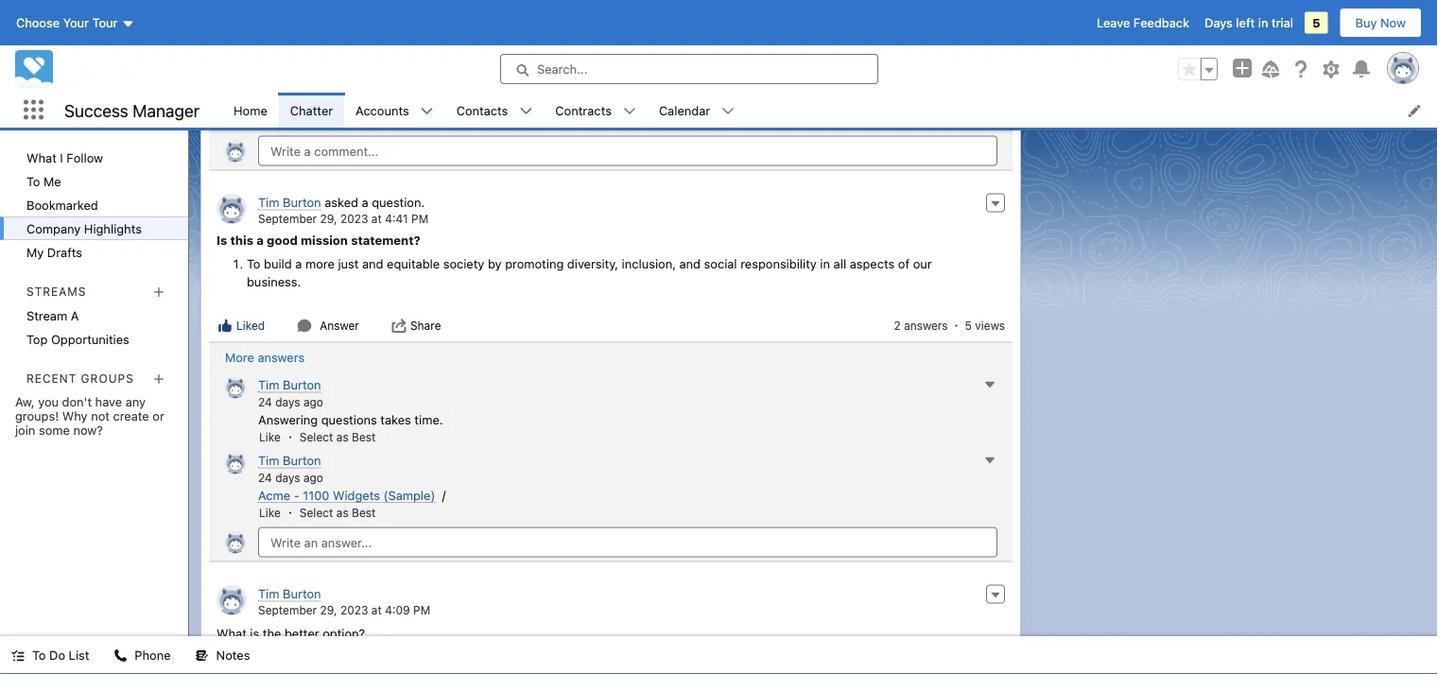 Task type: vqa. For each thing, say whether or not it's contained in the screenshot.
text error image related to Amy Jordan (Sample)
no



Task type: describe. For each thing, give the bounding box(es) containing it.
as for 1st select as best button from the bottom of the page
[[337, 507, 349, 520]]

2 burton from the top
[[283, 378, 321, 392]]

best for second select as best button from the bottom of the page
[[352, 431, 376, 444]]

answers for more answers
[[258, 350, 305, 365]]

tim burton, september 29, 2023 at 4:41 pm element
[[209, 186, 1013, 342]]

tim inside tim burton september 29, 2023 at 4:09 pm
[[258, 587, 279, 601]]

-
[[294, 488, 300, 502]]

asked
[[325, 195, 358, 210]]

what for what i follow to me bookmarked company highlights my drafts
[[26, 150, 57, 165]]

buy now button
[[1340, 8, 1423, 38]]

share
[[410, 319, 441, 332]]

chatter
[[290, 103, 333, 117]]

more answers button
[[224, 350, 306, 365]]

as for second select as best button from the bottom of the page
[[337, 431, 349, 444]]

to me link
[[0, 169, 188, 193]]

select as best for second select as best button from the bottom of the page
[[300, 431, 376, 444]]

2023 inside tim burton september 29, 2023 at 4:09 pm
[[340, 604, 368, 617]]

answering questions takes time.
[[258, 412, 443, 427]]

leave
[[1097, 16, 1131, 30]]

our
[[914, 256, 932, 271]]

bookmarked
[[26, 198, 98, 212]]

answering
[[258, 412, 318, 427]]

why
[[62, 409, 88, 423]]

leave feedback
[[1097, 16, 1190, 30]]

some
[[39, 423, 70, 437]]

search... button
[[500, 54, 879, 84]]

time.
[[415, 412, 443, 427]]

manager
[[133, 100, 200, 120]]

1 and from the left
[[362, 256, 384, 271]]

you
[[38, 395, 59, 409]]

company
[[26, 221, 81, 236]]

of
[[899, 256, 910, 271]]

all
[[834, 256, 847, 271]]

build
[[264, 256, 292, 271]]

create
[[113, 409, 149, 423]]

text default image for contacts
[[520, 105, 533, 118]]

best for 1st select as best button from the bottom of the page
[[352, 507, 376, 520]]

just
[[338, 256, 359, 271]]

what i follow to me bookmarked company highlights my drafts
[[26, 150, 142, 259]]

now?
[[73, 423, 103, 437]]

at inside tim burton september 29, 2023 at 4:09 pm
[[372, 604, 382, 617]]

Write an answer... text field
[[258, 527, 998, 558]]

tim burton asked a question. september 29, 2023 at 4:41 pm
[[258, 195, 429, 225]]

responsibility
[[741, 256, 817, 271]]

in inside is this a good mission statement? to build a more just and equitable society by promoting diversity, inclusion, and social responsibility in all aspects of our business.
[[821, 256, 831, 271]]

acme - 1100 widgets (sample) link
[[258, 488, 435, 503]]

join
[[15, 423, 35, 437]]

aw,
[[15, 395, 35, 409]]

questions
[[321, 412, 377, 427]]

home
[[234, 103, 268, 117]]

feedback
[[1134, 16, 1190, 30]]

trial
[[1272, 16, 1294, 30]]

1 vertical spatial tim burton image
[[217, 585, 247, 615]]

now
[[1381, 16, 1407, 30]]

contacts
[[457, 103, 508, 117]]

choose your tour
[[16, 16, 118, 30]]

burton inside tim burton asked a question. september 29, 2023 at 4:41 pm
[[283, 195, 321, 210]]

notes
[[216, 648, 250, 663]]

select as best for 1st select as best button from the bottom of the page
[[300, 507, 376, 520]]

3 burton from the top
[[283, 454, 321, 468]]

accounts
[[356, 103, 409, 117]]

what i follow link
[[0, 146, 188, 169]]

text default image inside accounts list item
[[421, 105, 434, 118]]

calendar list item
[[648, 93, 747, 128]]

liked button
[[217, 317, 266, 334]]

4:41
[[385, 212, 408, 225]]

text default image inside share popup button
[[392, 318, 407, 333]]

buy
[[1356, 16, 1378, 30]]

i
[[60, 150, 63, 165]]

days left in trial
[[1205, 16, 1294, 30]]

5 for 5 views
[[965, 319, 972, 332]]

24 for second select as best button from the bottom of the page
[[258, 395, 272, 409]]

text default image for contracts
[[623, 105, 637, 118]]

option?
[[323, 626, 365, 640]]

business.
[[247, 275, 301, 289]]

promoting
[[505, 256, 564, 271]]

september 29, 2023 at 4:09 pm link
[[258, 604, 431, 617]]

stream
[[26, 308, 67, 323]]

society
[[443, 256, 485, 271]]

good
[[267, 233, 298, 247]]

0 horizontal spatial a
[[257, 233, 264, 247]]

chatter link
[[279, 93, 344, 128]]

inclusion,
[[622, 256, 676, 271]]

question.
[[372, 195, 425, 210]]

is
[[250, 626, 259, 640]]

2 like from the top
[[259, 507, 281, 520]]

2 and from the left
[[680, 256, 701, 271]]

any
[[126, 395, 146, 409]]

calendar
[[659, 103, 711, 117]]

list containing home
[[222, 93, 1438, 128]]

burton inside tim burton september 29, 2023 at 4:09 pm
[[283, 587, 321, 601]]

do
[[49, 648, 65, 663]]

days
[[1205, 16, 1233, 30]]

tim burton 24 days ago for second select as best button from the bottom of the page
[[258, 378, 323, 409]]

recent groups link
[[26, 372, 134, 385]]

top
[[26, 332, 48, 346]]

views
[[976, 319, 1006, 332]]

2 tim from the top
[[258, 378, 279, 392]]

like button for 1st select as best button from the bottom of the page
[[258, 507, 282, 520]]

2 vertical spatial a
[[295, 256, 302, 271]]

days for the like button associated with 1st select as best button from the bottom of the page
[[275, 471, 300, 484]]

your
[[63, 16, 89, 30]]

drafts
[[47, 245, 82, 259]]

tim burton, september 29, 2023 at 4:09 pm element
[[209, 577, 1013, 674]]

list
[[69, 648, 89, 663]]

/
[[442, 488, 446, 502]]

1100
[[303, 488, 330, 502]]

statement?
[[351, 233, 421, 247]]

contacts list item
[[445, 93, 544, 128]]

answers for 2 answers
[[904, 319, 948, 332]]



Task type: locate. For each thing, give the bounding box(es) containing it.
0 vertical spatial a
[[362, 195, 369, 210]]

acme
[[258, 488, 290, 502]]

0 vertical spatial in
[[1259, 16, 1269, 30]]

1 horizontal spatial a
[[295, 256, 302, 271]]

what is the better option?
[[217, 626, 365, 640]]

pm right 4:41
[[412, 212, 429, 225]]

5
[[1313, 16, 1321, 30], [965, 319, 972, 332]]

1 vertical spatial as
[[337, 507, 349, 520]]

1 horizontal spatial what
[[217, 626, 247, 640]]

tim burton link up good
[[258, 195, 321, 210]]

1 like button from the top
[[258, 431, 282, 444]]

text default image left notes
[[195, 649, 209, 663]]

list
[[222, 93, 1438, 128]]

text default image up write a comment... text box
[[623, 105, 637, 118]]

0 vertical spatial to
[[26, 174, 40, 188]]

1 vertical spatial answers
[[258, 350, 305, 365]]

24 up acme
[[258, 471, 272, 484]]

best down widgets
[[352, 507, 376, 520]]

select as best button down acme - 1100 widgets (sample) link
[[299, 507, 377, 520]]

to inside is this a good mission statement? to build a more just and equitable society by promoting diversity, inclusion, and social responsibility in all aspects of our business.
[[247, 256, 261, 271]]

a right asked
[[362, 195, 369, 210]]

why not create or join some now?
[[15, 409, 164, 437]]

1 vertical spatial select
[[300, 507, 333, 520]]

accounts link
[[344, 93, 421, 128]]

acme - 1100 widgets (sample) ​  /
[[258, 488, 446, 502]]

0 vertical spatial answers
[[904, 319, 948, 332]]

search...
[[537, 62, 588, 76]]

5 left views
[[965, 319, 972, 332]]

2 september from the top
[[258, 604, 317, 617]]

2 vertical spatial to
[[32, 648, 46, 663]]

success manager
[[64, 100, 200, 120]]

text default image inside liked button
[[218, 318, 233, 333]]

1 vertical spatial tim burton 24 days ago
[[258, 454, 323, 484]]

2 as from the top
[[337, 507, 349, 520]]

text default image
[[421, 105, 434, 118], [722, 105, 735, 118], [218, 318, 233, 333], [297, 318, 312, 333], [392, 318, 407, 333], [11, 649, 25, 663], [195, 649, 209, 663]]

like button down answering
[[258, 431, 282, 444]]

a right this
[[257, 233, 264, 247]]

follow
[[67, 150, 103, 165]]

ago up answering
[[304, 395, 323, 409]]

tim up acme
[[258, 454, 279, 468]]

2023 inside tim burton asked a question. september 29, 2023 at 4:41 pm
[[340, 212, 368, 225]]

2 best from the top
[[352, 507, 376, 520]]

select as best down acme - 1100 widgets (sample) link
[[300, 507, 376, 520]]

29, up option?
[[320, 604, 337, 617]]

tim burton september 29, 2023 at 4:09 pm
[[258, 587, 431, 617]]

contacts link
[[445, 93, 520, 128]]

as down acme - 1100 widgets (sample) link
[[337, 507, 349, 520]]

stream a top opportunities
[[26, 308, 129, 346]]

text default image right accounts
[[421, 105, 434, 118]]

1 select as best from the top
[[300, 431, 376, 444]]

streams link
[[26, 285, 87, 298]]

1 vertical spatial like
[[259, 507, 281, 520]]

1 at from the top
[[372, 212, 382, 225]]

phone button
[[103, 637, 182, 674]]

don't
[[62, 395, 92, 409]]

ago up 1100
[[304, 471, 323, 484]]

what for what is the better option?
[[217, 626, 247, 640]]

1 horizontal spatial in
[[1259, 16, 1269, 30]]

text default image inside the phone button
[[114, 649, 127, 663]]

2 select as best button from the top
[[299, 507, 377, 520]]

1 vertical spatial at
[[372, 604, 382, 617]]

2 days from the top
[[275, 471, 300, 484]]

a
[[362, 195, 369, 210], [257, 233, 264, 247], [295, 256, 302, 271]]

0 vertical spatial 2023
[[340, 212, 368, 225]]

to left do
[[32, 648, 46, 663]]

tim burton link up "-" at bottom
[[258, 454, 321, 469]]

what inside what i follow to me bookmarked company highlights my drafts
[[26, 150, 57, 165]]

select as best
[[300, 431, 376, 444], [300, 507, 376, 520]]

2 select as best from the top
[[300, 507, 376, 520]]

like down acme
[[259, 507, 281, 520]]

1 vertical spatial ago
[[304, 471, 323, 484]]

0 vertical spatial tim burton image
[[224, 452, 247, 474]]

contracts link
[[544, 93, 623, 128]]

text default image left answer
[[297, 318, 312, 333]]

2 at from the top
[[372, 604, 382, 617]]

calendar link
[[648, 93, 722, 128]]

29, inside tim burton asked a question. september 29, 2023 at 4:41 pm
[[320, 212, 337, 225]]

5 for 5
[[1313, 16, 1321, 30]]

to left build
[[247, 256, 261, 271]]

1 vertical spatial pm
[[413, 604, 431, 617]]

tim down more answers
[[258, 378, 279, 392]]

1 tim from the top
[[258, 195, 279, 210]]

a
[[71, 308, 79, 323]]

select down answering
[[300, 431, 333, 444]]

1 days from the top
[[275, 395, 300, 409]]

2 select from the top
[[300, 507, 333, 520]]

0 vertical spatial what
[[26, 150, 57, 165]]

to left "me"
[[26, 174, 40, 188]]

2 24 from the top
[[258, 471, 272, 484]]

0 vertical spatial as
[[337, 431, 349, 444]]

select as best button
[[299, 431, 377, 444], [299, 507, 377, 520]]

1 vertical spatial what
[[217, 626, 247, 640]]

at inside tim burton asked a question. september 29, 2023 at 4:41 pm
[[372, 212, 382, 225]]

1 vertical spatial a
[[257, 233, 264, 247]]

group
[[1179, 58, 1218, 80]]

and right just
[[362, 256, 384, 271]]

5 inside tim burton, september 29, 2023 at 4:41 pm element
[[965, 319, 972, 332]]

1 vertical spatial 29,
[[320, 604, 337, 617]]

(sample)
[[384, 488, 435, 502]]

1 best from the top
[[352, 431, 376, 444]]

pm
[[412, 212, 429, 225], [413, 604, 431, 617]]

bookmarked link
[[0, 193, 188, 217]]

2 tim burton 24 days ago from the top
[[258, 454, 323, 484]]

tim burton 24 days ago
[[258, 378, 323, 409], [258, 454, 323, 484]]

september up good
[[258, 212, 317, 225]]

text default image left phone
[[114, 649, 127, 663]]

1 vertical spatial 24
[[258, 471, 272, 484]]

0 vertical spatial tim burton 24 days ago
[[258, 378, 323, 409]]

tim burton 24 days ago for 1st select as best button from the bottom of the page
[[258, 454, 323, 484]]

1 select from the top
[[300, 431, 333, 444]]

days
[[275, 395, 300, 409], [275, 471, 300, 484]]

1 vertical spatial in
[[821, 256, 831, 271]]

2023
[[340, 212, 368, 225], [340, 604, 368, 617]]

september inside tim burton september 29, 2023 at 4:09 pm
[[258, 604, 317, 617]]

4 tim from the top
[[258, 587, 279, 601]]

like button down acme
[[258, 507, 282, 520]]

what inside tim burton, september 29, 2023 at 4:09 pm element
[[217, 626, 247, 640]]

1 vertical spatial best
[[352, 507, 376, 520]]

and left social
[[680, 256, 701, 271]]

is this a good mission statement? to build a more just and equitable society by promoting diversity, inclusion, and social responsibility in all aspects of our business.
[[217, 233, 932, 289]]

in left 'all'
[[821, 256, 831, 271]]

september inside tim burton asked a question. september 29, 2023 at 4:41 pm
[[258, 212, 317, 225]]

0 vertical spatial pm
[[412, 212, 429, 225]]

contracts list item
[[544, 93, 648, 128]]

0 vertical spatial best
[[352, 431, 376, 444]]

company highlights link
[[0, 217, 188, 240]]

pm right the 4:09
[[413, 604, 431, 617]]

leave feedback link
[[1097, 16, 1190, 30]]

best
[[352, 431, 376, 444], [352, 507, 376, 520]]

1 vertical spatial 5
[[965, 319, 972, 332]]

1 select as best button from the top
[[299, 431, 377, 444]]

4 tim burton link from the top
[[258, 587, 321, 602]]

contracts
[[556, 103, 612, 117]]

1 24 from the top
[[258, 395, 272, 409]]

text default image inside contracts list item
[[623, 105, 637, 118]]

text default image inside answer button
[[297, 318, 312, 333]]

tim burton link up answering
[[258, 378, 321, 393]]

0 vertical spatial september
[[258, 212, 317, 225]]

3 tim burton link from the top
[[258, 454, 321, 469]]

like
[[259, 431, 281, 444], [259, 507, 281, 520]]

tim up good
[[258, 195, 279, 210]]

1 september from the top
[[258, 212, 317, 225]]

1 vertical spatial september
[[258, 604, 317, 617]]

top opportunities link
[[0, 327, 188, 351]]

as
[[337, 431, 349, 444], [337, 507, 349, 520]]

accounts list item
[[344, 93, 445, 128]]

text default image
[[520, 105, 533, 118], [623, 105, 637, 118], [114, 649, 127, 663]]

1 as from the top
[[337, 431, 349, 444]]

0 vertical spatial like
[[259, 431, 281, 444]]

0 horizontal spatial answers
[[258, 350, 305, 365]]

phone
[[135, 648, 171, 663]]

days up "-" at bottom
[[275, 471, 300, 484]]

to do list
[[32, 648, 89, 663]]

groups!
[[15, 409, 59, 423]]

pm inside tim burton asked a question. september 29, 2023 at 4:41 pm
[[412, 212, 429, 225]]

burton up answering
[[283, 378, 321, 392]]

the
[[263, 626, 281, 640]]

2 like button from the top
[[258, 507, 282, 520]]

september 29, 2023 at 4:41 pm link
[[258, 212, 429, 225]]

answers right 2
[[904, 319, 948, 332]]

highlights
[[84, 221, 142, 236]]

2 ago from the top
[[304, 471, 323, 484]]

0 vertical spatial select as best button
[[299, 431, 377, 444]]

tim inside tim burton asked a question. september 29, 2023 at 4:41 pm
[[258, 195, 279, 210]]

to inside "button"
[[32, 648, 46, 663]]

at left the 4:09
[[372, 604, 382, 617]]

0 horizontal spatial in
[[821, 256, 831, 271]]

at left 4:41
[[372, 212, 382, 225]]

takes
[[381, 412, 411, 427]]

1 ago from the top
[[304, 395, 323, 409]]

2 horizontal spatial a
[[362, 195, 369, 210]]

text default image inside "notes" button
[[195, 649, 209, 663]]

0 vertical spatial ago
[[304, 395, 323, 409]]

burton up the better
[[283, 587, 321, 601]]

to inside what i follow to me bookmarked company highlights my drafts
[[26, 174, 40, 188]]

1 vertical spatial to
[[247, 256, 261, 271]]

0 vertical spatial at
[[372, 212, 382, 225]]

burton left asked
[[283, 195, 321, 210]]

best down answering questions takes time. at the left bottom of the page
[[352, 431, 376, 444]]

burton up "-" at bottom
[[283, 454, 321, 468]]

tim burton link up what is the better option?
[[258, 587, 321, 602]]

0 vertical spatial days
[[275, 395, 300, 409]]

1 vertical spatial select as best button
[[299, 507, 377, 520]]

text default image left share
[[392, 318, 407, 333]]

0 horizontal spatial text default image
[[114, 649, 127, 663]]

text default image inside contacts 'list item'
[[520, 105, 533, 118]]

success
[[64, 100, 128, 120]]

as down questions
[[337, 431, 349, 444]]

tim burton link
[[258, 195, 321, 210], [258, 378, 321, 393], [258, 454, 321, 469], [258, 587, 321, 602]]

1 tim burton link from the top
[[258, 195, 321, 210]]

text default image right calendar
[[722, 105, 735, 118]]

like down answering
[[259, 431, 281, 444]]

1 tim burton 24 days ago from the top
[[258, 378, 323, 409]]

tour
[[92, 16, 118, 30]]

1 horizontal spatial 5
[[1313, 16, 1321, 30]]

in right "left" at right
[[1259, 16, 1269, 30]]

29, inside tim burton september 29, 2023 at 4:09 pm
[[320, 604, 337, 617]]

select as best button down questions
[[299, 431, 377, 444]]

2
[[894, 319, 901, 332]]

more answers
[[225, 350, 305, 365]]

like button
[[258, 431, 282, 444], [258, 507, 282, 520]]

notes button
[[184, 637, 261, 674]]

liked
[[236, 319, 265, 332]]

recent
[[26, 372, 77, 385]]

tim up the
[[258, 587, 279, 601]]

29, down asked
[[320, 212, 337, 225]]

select
[[300, 431, 333, 444], [300, 507, 333, 520]]

what
[[26, 150, 57, 165], [217, 626, 247, 640]]

5 right trial in the right top of the page
[[1313, 16, 1321, 30]]

select down 1100
[[300, 507, 333, 520]]

answer
[[320, 319, 359, 332]]

a inside tim burton asked a question. september 29, 2023 at 4:41 pm
[[362, 195, 369, 210]]

by
[[488, 256, 502, 271]]

text default image inside calendar list item
[[722, 105, 735, 118]]

0 vertical spatial 24
[[258, 395, 272, 409]]

september up what is the better option?
[[258, 604, 317, 617]]

1 vertical spatial like button
[[258, 507, 282, 520]]

1 like from the top
[[259, 431, 281, 444]]

2 2023 from the top
[[340, 604, 368, 617]]

my drafts link
[[0, 240, 188, 264]]

3 tim from the top
[[258, 454, 279, 468]]

at
[[372, 212, 382, 225], [372, 604, 382, 617]]

1 29, from the top
[[320, 212, 337, 225]]

is
[[217, 233, 227, 247]]

september
[[258, 212, 317, 225], [258, 604, 317, 617]]

0 vertical spatial 5
[[1313, 16, 1321, 30]]

1 2023 from the top
[[340, 212, 368, 225]]

0 vertical spatial 29,
[[320, 212, 337, 225]]

left
[[1237, 16, 1255, 30]]

tim burton image
[[224, 452, 247, 474], [217, 585, 247, 615]]

a right build
[[295, 256, 302, 271]]

2023 down asked
[[340, 212, 368, 225]]

2 answers status
[[894, 317, 965, 334]]

more
[[306, 256, 335, 271]]

days for the like button for second select as best button from the bottom of the page
[[275, 395, 300, 409]]

2023 up option?
[[340, 604, 368, 617]]

answers right more
[[258, 350, 305, 365]]

tim burton 24 days ago up answering
[[258, 378, 323, 409]]

answers inside status
[[904, 319, 948, 332]]

0 horizontal spatial and
[[362, 256, 384, 271]]

2 answers
[[894, 319, 948, 332]]

pm inside tim burton september 29, 2023 at 4:09 pm
[[413, 604, 431, 617]]

streams
[[26, 285, 87, 298]]

aspects
[[850, 256, 895, 271]]

what up notes
[[217, 626, 247, 640]]

select as best down questions
[[300, 431, 376, 444]]

share button
[[391, 317, 442, 334]]

2 tim burton link from the top
[[258, 378, 321, 393]]

1 vertical spatial days
[[275, 471, 300, 484]]

widgets
[[333, 488, 380, 502]]

text default image left do
[[11, 649, 25, 663]]

24 for 1st select as best button from the bottom of the page
[[258, 471, 272, 484]]

ago for 1st select as best button from the bottom of the page
[[304, 471, 323, 484]]

text default image left liked
[[218, 318, 233, 333]]

mission
[[301, 233, 348, 247]]

0 vertical spatial like button
[[258, 431, 282, 444]]

0 vertical spatial select as best
[[300, 431, 376, 444]]

more
[[225, 350, 254, 365]]

2 29, from the top
[[320, 604, 337, 617]]

like button for second select as best button from the bottom of the page
[[258, 431, 282, 444]]

0 horizontal spatial 5
[[965, 319, 972, 332]]

text default image inside to do list "button"
[[11, 649, 25, 663]]

1 burton from the top
[[283, 195, 321, 210]]

1 vertical spatial 2023
[[340, 604, 368, 617]]

Write a comment... text field
[[258, 136, 998, 166]]

2 horizontal spatial text default image
[[623, 105, 637, 118]]

text default image right contacts
[[520, 105, 533, 118]]

1 vertical spatial select as best
[[300, 507, 376, 520]]

4:09
[[385, 604, 410, 617]]

what left i
[[26, 150, 57, 165]]

1 horizontal spatial and
[[680, 256, 701, 271]]

ago for second select as best button from the bottom of the page
[[304, 395, 323, 409]]

24 up answering
[[258, 395, 272, 409]]

4 burton from the top
[[283, 587, 321, 601]]

0 vertical spatial select
[[300, 431, 333, 444]]

days up answering
[[275, 395, 300, 409]]

1 horizontal spatial text default image
[[520, 105, 533, 118]]

tim burton 24 days ago up "-" at bottom
[[258, 454, 323, 484]]

tim burton image
[[224, 140, 247, 162], [217, 193, 247, 224], [224, 376, 247, 399], [224, 531, 247, 554]]

aw, you don't have any groups!
[[15, 395, 146, 423]]

0 horizontal spatial what
[[26, 150, 57, 165]]

or
[[153, 409, 164, 423]]

1 horizontal spatial answers
[[904, 319, 948, 332]]

choose your tour button
[[15, 8, 136, 38]]

to
[[26, 174, 40, 188], [247, 256, 261, 271], [32, 648, 46, 663]]



